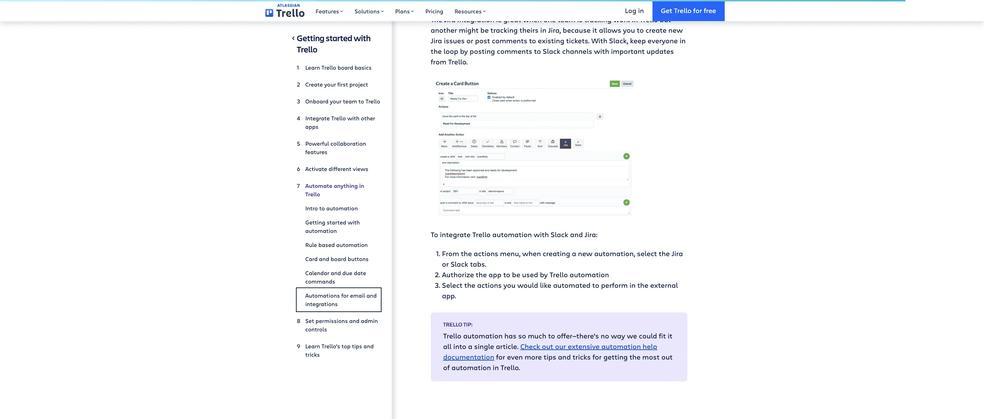 Task type: locate. For each thing, give the bounding box(es) containing it.
0 vertical spatial it
[[592, 25, 597, 35]]

with down solutions
[[354, 32, 371, 44]]

a right creating
[[572, 249, 576, 259]]

integrate
[[305, 115, 330, 122]]

from
[[442, 249, 459, 259]]

learn up the create at the left of page
[[305, 64, 320, 71]]

jira:
[[585, 230, 598, 240]]

creating
[[543, 249, 570, 259]]

out left our
[[542, 342, 553, 352]]

pricing link
[[420, 0, 449, 21]]

trello automation has so much to offer—there's no way we could fit it all into a single article.
[[443, 332, 673, 352]]

0 horizontal spatial out
[[542, 342, 553, 352]]

tips down our
[[544, 353, 556, 362]]

with inside integrate trello with other apps
[[347, 115, 359, 122]]

automate
[[305, 182, 332, 190]]

1 horizontal spatial you
[[623, 25, 635, 35]]

actions down app at the bottom
[[477, 281, 502, 290]]

when up used
[[522, 249, 541, 259]]

1 horizontal spatial tricks
[[573, 353, 591, 362]]

0 vertical spatial slack
[[543, 46, 560, 56]]

jira
[[444, 15, 456, 24], [431, 36, 442, 45], [672, 249, 683, 259]]

jira right select
[[672, 249, 683, 259]]

the up the "from"
[[431, 46, 442, 56]]

to inside "trello automation has so much to offer—there's no way we could fit it all into a single article."
[[548, 332, 555, 341]]

is up because
[[577, 15, 583, 24]]

it up with
[[592, 25, 597, 35]]

0 horizontal spatial tricks
[[305, 351, 320, 359]]

select
[[442, 281, 463, 290]]

getting down intro
[[305, 219, 325, 226]]

1 vertical spatial by
[[540, 270, 548, 280]]

trello inside getting started with trello
[[297, 44, 317, 55]]

1 is from the left
[[496, 15, 502, 24]]

with left other
[[347, 115, 359, 122]]

0 vertical spatial or
[[466, 36, 473, 45]]

be left used
[[512, 270, 520, 280]]

started down features dropdown button
[[326, 32, 352, 44]]

1 vertical spatial when
[[522, 249, 541, 259]]

comments down great
[[492, 36, 527, 45]]

in right log
[[638, 6, 644, 15]]

trello. down loop
[[448, 57, 468, 67]]

tabs.
[[470, 260, 486, 269]]

tricks inside "learn trello's top tips and tricks"
[[305, 351, 320, 359]]

1 horizontal spatial tips
[[544, 353, 556, 362]]

or down the from
[[442, 260, 449, 269]]

the down 'authorize'
[[464, 281, 475, 290]]

is left great
[[496, 15, 502, 24]]

be
[[480, 25, 489, 35], [512, 270, 520, 280]]

documentation
[[443, 353, 494, 362]]

1 vertical spatial board
[[331, 255, 346, 263]]

automation up menu,
[[492, 230, 532, 240]]

create your first project link
[[297, 78, 380, 92]]

0 horizontal spatial tips
[[352, 343, 362, 350]]

automated
[[553, 281, 591, 290]]

based
[[318, 241, 335, 249]]

for down extensive
[[592, 353, 602, 362]]

when inside from the actions menu, when creating a new automation, select the jira or slack tabs. authorize the app to be used by trello automation select the actions you would like automated to perform in the external app.
[[522, 249, 541, 259]]

1 vertical spatial be
[[512, 270, 520, 280]]

2 horizontal spatial jira
[[672, 249, 683, 259]]

1 horizontal spatial out
[[661, 353, 673, 362]]

0 vertical spatial comments
[[492, 36, 527, 45]]

to up our
[[548, 332, 555, 341]]

team
[[558, 15, 575, 24], [343, 98, 357, 105]]

started inside getting started with trello
[[326, 32, 352, 44]]

new inside from the actions menu, when creating a new automation, select the jira or slack tabs. authorize the app to be used by trello automation select the actions you would like automated to perform in the external app.
[[578, 249, 592, 259]]

getting down features
[[297, 32, 324, 44]]

jira up "another"
[[444, 15, 456, 24]]

or down might in the top of the page
[[466, 36, 473, 45]]

issues
[[444, 36, 465, 45]]

resources button
[[449, 0, 492, 21]]

the
[[431, 46, 442, 56], [461, 249, 472, 259], [659, 249, 670, 259], [476, 270, 487, 280], [464, 281, 475, 290], [637, 281, 648, 290], [629, 353, 641, 362]]

comments down theirs at the top of the page
[[497, 46, 532, 56]]

your down create your first project
[[330, 98, 342, 105]]

1 horizontal spatial team
[[558, 15, 575, 24]]

0 horizontal spatial you
[[503, 281, 515, 290]]

and
[[570, 230, 583, 240], [319, 255, 329, 263], [331, 270, 341, 277], [366, 292, 377, 299], [349, 317, 359, 325], [364, 343, 374, 350], [558, 353, 571, 362]]

1 vertical spatial your
[[330, 98, 342, 105]]

0 horizontal spatial a
[[468, 342, 472, 352]]

tricks
[[305, 351, 320, 359], [573, 353, 591, 362]]

log in
[[625, 6, 644, 15]]

onboard your team to trello
[[305, 98, 380, 105]]

it right fit
[[668, 332, 673, 341]]

for inside automations for email and integrations
[[341, 292, 349, 299]]

0 vertical spatial started
[[326, 32, 352, 44]]

trello inside integrate trello with other apps
[[331, 115, 346, 122]]

and down our
[[558, 353, 571, 362]]

tips inside "learn trello's top tips and tricks"
[[352, 343, 362, 350]]

0 vertical spatial actions
[[474, 249, 498, 259]]

2 vertical spatial jira
[[672, 249, 683, 259]]

1 vertical spatial team
[[343, 98, 357, 105]]

and left due
[[331, 270, 341, 277]]

controls
[[305, 326, 327, 333]]

features
[[316, 7, 339, 15]]

the left most
[[629, 353, 641, 362]]

automation up buttons
[[336, 241, 368, 249]]

with inside getting started with automation
[[348, 219, 360, 226]]

tricks down controls
[[305, 351, 320, 359]]

you down work
[[623, 25, 635, 35]]

0 vertical spatial your
[[324, 81, 336, 88]]

when up theirs at the top of the page
[[523, 15, 542, 24]]

with up creating
[[534, 230, 549, 240]]

app
[[489, 270, 501, 280]]

to left perform
[[592, 281, 599, 290]]

page progress progress bar
[[0, 0, 905, 1]]

is
[[496, 15, 502, 24], [577, 15, 583, 24]]

to down theirs at the top of the page
[[529, 36, 536, 45]]

integration
[[457, 15, 494, 24]]

0 vertical spatial when
[[523, 15, 542, 24]]

1 horizontal spatial jira
[[444, 15, 456, 24]]

plans
[[395, 7, 410, 15]]

for left 'free'
[[693, 6, 702, 15]]

0 horizontal spatial team
[[343, 98, 357, 105]]

team up because
[[558, 15, 575, 24]]

get trello for free
[[661, 6, 716, 15]]

0 vertical spatial jira
[[444, 15, 456, 24]]

tracking
[[584, 15, 612, 24], [490, 25, 518, 35]]

tricks for top
[[305, 351, 320, 359]]

1 vertical spatial getting
[[305, 219, 325, 226]]

0 horizontal spatial new
[[578, 249, 592, 259]]

because
[[563, 25, 591, 35]]

calendar and due date commands
[[305, 270, 366, 285]]

tips right top
[[352, 343, 362, 350]]

1 horizontal spatial by
[[540, 270, 548, 280]]

with down intro to automation link
[[348, 219, 360, 226]]

0 horizontal spatial trello.
[[448, 57, 468, 67]]

0 vertical spatial team
[[558, 15, 575, 24]]

automation inside for even more tips and tricks for getting the most out of automation in trello.
[[452, 363, 491, 373]]

new inside "the jira integration is great when one team is tracking work in trello but another might be tracking theirs in jira, because it allows you to create new jira issues or post comments to existing tickets. with slack, keep everyone in the loop by posting comments to slack channels with important updates from trello."
[[668, 25, 683, 35]]

from the actions menu, when creating a new automation, select the jira or slack tabs. authorize the app to be used by trello automation select the actions you would like automated to perform in the external app.
[[442, 249, 683, 301]]

great
[[503, 15, 521, 24]]

jira inside from the actions menu, when creating a new automation, select the jira or slack tabs. authorize the app to be used by trello automation select the actions you would like automated to perform in the external app.
[[672, 249, 683, 259]]

tricks inside for even more tips and tricks for getting the most out of automation in trello.
[[573, 353, 591, 362]]

basics
[[355, 64, 372, 71]]

with inside getting started with trello
[[354, 32, 371, 44]]

1 vertical spatial started
[[327, 219, 346, 226]]

to down "existing"
[[534, 46, 541, 56]]

actions up 'tabs.'
[[474, 249, 498, 259]]

for left email on the bottom of the page
[[341, 292, 349, 299]]

new down "jira:"
[[578, 249, 592, 259]]

check out our extensive automation help documentation
[[443, 342, 657, 362]]

0 horizontal spatial or
[[442, 260, 449, 269]]

tricks for more
[[573, 353, 591, 362]]

0 vertical spatial new
[[668, 25, 683, 35]]

a
[[572, 249, 576, 259], [468, 342, 472, 352]]

jira down "another"
[[431, 36, 442, 45]]

0 horizontal spatial jira
[[431, 36, 442, 45]]

with down with
[[594, 46, 609, 56]]

and inside set permissions and admin controls
[[349, 317, 359, 325]]

started inside getting started with automation
[[327, 219, 346, 226]]

be up post
[[480, 25, 489, 35]]

new down but
[[668, 25, 683, 35]]

and right top
[[364, 343, 374, 350]]

in down article.
[[493, 363, 499, 373]]

1 horizontal spatial it
[[668, 332, 673, 341]]

activate different views link
[[297, 162, 380, 176]]

and left admin
[[349, 317, 359, 325]]

slack
[[543, 46, 560, 56], [551, 230, 568, 240], [451, 260, 468, 269]]

powerful collaboration features link
[[297, 137, 380, 159]]

0 vertical spatial you
[[623, 25, 635, 35]]

started down intro to automation link
[[327, 219, 346, 226]]

most
[[642, 353, 660, 362]]

tracking down great
[[490, 25, 518, 35]]

a right into
[[468, 342, 472, 352]]

with inside "the jira integration is great when one team is tracking work in trello but another might be tracking theirs in jira, because it allows you to create new jira issues or post comments to existing tickets. with slack, keep everyone in the loop by posting comments to slack channels with important updates from trello."
[[594, 46, 609, 56]]

1 horizontal spatial a
[[572, 249, 576, 259]]

board
[[338, 64, 353, 71], [331, 255, 346, 263]]

the inside "the jira integration is great when one team is tracking work in trello but another might be tracking theirs in jira, because it allows you to create new jira issues or post comments to existing tickets. with slack, keep everyone in the loop by posting comments to slack channels with important updates from trello."
[[431, 46, 442, 56]]

by right loop
[[460, 46, 468, 56]]

you left would
[[503, 281, 515, 290]]

board up first
[[338, 64, 353, 71]]

1 vertical spatial slack
[[551, 230, 568, 240]]

to
[[431, 230, 438, 240]]

tips for more
[[544, 353, 556, 362]]

automations for email and integrations
[[305, 292, 377, 308]]

board for basics
[[338, 64, 353, 71]]

card and board buttons link
[[297, 252, 380, 266]]

2 learn from the top
[[305, 343, 320, 350]]

in left jira, in the right top of the page
[[540, 25, 546, 35]]

0 horizontal spatial it
[[592, 25, 597, 35]]

0 vertical spatial a
[[572, 249, 576, 259]]

0 vertical spatial trello.
[[448, 57, 468, 67]]

to
[[637, 25, 644, 35], [529, 36, 536, 45], [534, 46, 541, 56], [359, 98, 364, 105], [319, 205, 325, 212], [503, 270, 510, 280], [592, 281, 599, 290], [548, 332, 555, 341]]

intro to automation
[[305, 205, 358, 212]]

0 horizontal spatial by
[[460, 46, 468, 56]]

in down log in
[[632, 15, 638, 24]]

1 vertical spatial a
[[468, 342, 472, 352]]

in right anything
[[359, 182, 364, 190]]

automation,
[[594, 249, 635, 259]]

0 vertical spatial board
[[338, 64, 353, 71]]

to right app at the bottom
[[503, 270, 510, 280]]

the jira integration is great when one team is tracking work in trello but another might be tracking theirs in jira, because it allows you to create new jira issues or post comments to existing tickets. with slack, keep everyone in the loop by posting comments to slack channels with important updates from trello.
[[431, 15, 686, 67]]

calendar and due date commands link
[[297, 266, 380, 289]]

tips inside for even more tips and tricks for getting the most out of automation in trello.
[[544, 353, 556, 362]]

1 vertical spatial trello.
[[501, 363, 520, 373]]

like
[[540, 281, 551, 290]]

automation up single
[[463, 332, 503, 341]]

1 vertical spatial jira
[[431, 36, 442, 45]]

2 vertical spatial slack
[[451, 260, 468, 269]]

1 vertical spatial or
[[442, 260, 449, 269]]

0 horizontal spatial tracking
[[490, 25, 518, 35]]

keep
[[630, 36, 646, 45]]

by up like
[[540, 270, 548, 280]]

1 vertical spatial new
[[578, 249, 592, 259]]

learn inside "learn trello's top tips and tricks"
[[305, 343, 320, 350]]

for
[[693, 6, 702, 15], [341, 292, 349, 299], [496, 353, 505, 362], [592, 353, 602, 362]]

tips
[[352, 343, 362, 350], [544, 353, 556, 362]]

another
[[431, 25, 457, 35]]

free
[[704, 6, 716, 15]]

learn down controls
[[305, 343, 320, 350]]

0 vertical spatial by
[[460, 46, 468, 56]]

0 vertical spatial getting
[[297, 32, 324, 44]]

calendar
[[305, 270, 329, 277]]

and inside automations for email and integrations
[[366, 292, 377, 299]]

article.
[[496, 342, 518, 352]]

out right most
[[661, 353, 673, 362]]

a inside "trello automation has so much to offer—there's no way we could fit it all into a single article."
[[468, 342, 472, 352]]

automation up 'based' at bottom
[[305, 227, 337, 235]]

tracking up allows
[[584, 15, 612, 24]]

and right email on the bottom of the page
[[366, 292, 377, 299]]

tricks down extensive
[[573, 353, 591, 362]]

by inside from the actions menu, when creating a new automation, select the jira or slack tabs. authorize the app to be used by trello automation select the actions you would like automated to perform in the external app.
[[540, 270, 548, 280]]

actions
[[474, 249, 498, 259], [477, 281, 502, 290]]

0 vertical spatial learn
[[305, 64, 320, 71]]

authorize
[[442, 270, 474, 280]]

learn for learn trello's top tips and tricks
[[305, 343, 320, 350]]

automation down way
[[601, 342, 641, 352]]

automation up automated
[[570, 270, 609, 280]]

your left first
[[324, 81, 336, 88]]

0 vertical spatial tips
[[352, 343, 362, 350]]

automation down documentation
[[452, 363, 491, 373]]

when inside "the jira integration is great when one team is tracking work in trello but another might be tracking theirs in jira, because it allows you to create new jira issues or post comments to existing tickets. with slack, keep everyone in the loop by posting comments to slack channels with important updates from trello."
[[523, 15, 542, 24]]

1 horizontal spatial be
[[512, 270, 520, 280]]

trello inside from the actions menu, when creating a new automation, select the jira or slack tabs. authorize the app to be used by trello automation select the actions you would like automated to perform in the external app.
[[550, 270, 568, 280]]

the left external at the right bottom of page
[[637, 281, 648, 290]]

atlassian trello image
[[265, 4, 304, 17]]

different
[[329, 165, 351, 173]]

trello. down even
[[501, 363, 520, 373]]

loop
[[444, 46, 458, 56]]

when
[[523, 15, 542, 24], [522, 249, 541, 259]]

0 horizontal spatial is
[[496, 15, 502, 24]]

1 horizontal spatial trello.
[[501, 363, 520, 373]]

1 vertical spatial tips
[[544, 353, 556, 362]]

1 vertical spatial you
[[503, 281, 515, 290]]

integrate trello with other apps link
[[297, 111, 380, 134]]

board down rule based automation link
[[331, 255, 346, 263]]

1 vertical spatial it
[[668, 332, 673, 341]]

commands
[[305, 278, 335, 285]]

much
[[528, 332, 546, 341]]

slack down "existing"
[[543, 46, 560, 56]]

0 vertical spatial be
[[480, 25, 489, 35]]

it inside "trello automation has so much to offer—there's no way we could fit it all into a single article."
[[668, 332, 673, 341]]

1 horizontal spatial new
[[668, 25, 683, 35]]

1 horizontal spatial or
[[466, 36, 473, 45]]

everyone
[[648, 36, 678, 45]]

0 horizontal spatial be
[[480, 25, 489, 35]]

in inside automate anything in trello
[[359, 182, 364, 190]]

your for onboard
[[330, 98, 342, 105]]

slack up 'authorize'
[[451, 260, 468, 269]]

from
[[431, 57, 446, 67]]

1 vertical spatial comments
[[497, 46, 532, 56]]

channels
[[562, 46, 592, 56]]

team down first
[[343, 98, 357, 105]]

0 vertical spatial out
[[542, 342, 553, 352]]

and inside calendar and due date commands
[[331, 270, 341, 277]]

with for getting started with automation
[[348, 219, 360, 226]]

getting
[[297, 32, 324, 44], [305, 219, 325, 226]]

getting inside getting started with automation
[[305, 219, 325, 226]]

slack up creating
[[551, 230, 568, 240]]

1 learn from the top
[[305, 64, 320, 71]]

getting inside getting started with trello
[[297, 32, 324, 44]]

1 vertical spatial learn
[[305, 343, 320, 350]]

getting for automation
[[305, 219, 325, 226]]

to right intro
[[319, 205, 325, 212]]

1 vertical spatial out
[[661, 353, 673, 362]]

integrations
[[305, 301, 338, 308]]

learn inside learn trello board basics link
[[305, 64, 320, 71]]

1 horizontal spatial tracking
[[584, 15, 612, 24]]

1 horizontal spatial is
[[577, 15, 583, 24]]

0 vertical spatial tracking
[[584, 15, 612, 24]]

in right perform
[[630, 281, 636, 290]]

in right "everyone"
[[680, 36, 686, 45]]

trello. inside for even more tips and tricks for getting the most out of automation in trello.
[[501, 363, 520, 373]]

first
[[337, 81, 348, 88]]



Task type: vqa. For each thing, say whether or not it's contained in the screenshot.
1st the 'invite' from the top of the page
no



Task type: describe. For each thing, give the bounding box(es) containing it.
it inside "the jira integration is great when one team is tracking work in trello but another might be tracking theirs in jira, because it allows you to create new jira issues or post comments to existing tickets. with slack, keep everyone in the loop by posting comments to slack channels with important updates from trello."
[[592, 25, 597, 35]]

powerful
[[305, 140, 329, 147]]

the down 'tabs.'
[[476, 270, 487, 280]]

in inside from the actions menu, when creating a new automation, select the jira or slack tabs. authorize the app to be used by trello automation select the actions you would like automated to perform in the external app.
[[630, 281, 636, 290]]

all
[[443, 342, 452, 352]]

be inside from the actions menu, when creating a new automation, select the jira or slack tabs. authorize the app to be used by trello automation select the actions you would like automated to perform in the external app.
[[512, 270, 520, 280]]

integrate
[[440, 230, 471, 240]]

perform
[[601, 281, 628, 290]]

for down article.
[[496, 353, 505, 362]]

powerful collaboration features
[[305, 140, 366, 156]]

an image showing how to create a card button to automate notifiations in slack and jira image
[[431, 79, 639, 219]]

automation inside "trello automation has so much to offer—there's no way we could fit it all into a single article."
[[463, 332, 503, 341]]

email
[[350, 292, 365, 299]]

with for getting started with trello
[[354, 32, 371, 44]]

and right card
[[319, 255, 329, 263]]

jira,
[[548, 25, 561, 35]]

automation down the automate anything in trello link
[[326, 205, 358, 212]]

trello's
[[322, 343, 340, 350]]

would
[[517, 281, 538, 290]]

activate different views
[[305, 165, 368, 173]]

due
[[342, 270, 352, 277]]

of
[[443, 363, 450, 373]]

card and board buttons
[[305, 255, 369, 263]]

might
[[459, 25, 479, 35]]

to down project
[[359, 98, 364, 105]]

solutions button
[[349, 0, 390, 21]]

updates
[[647, 46, 674, 56]]

you inside from the actions menu, when creating a new automation, select the jira or slack tabs. authorize the app to be used by trello automation select the actions you would like automated to perform in the external app.
[[503, 281, 515, 290]]

or inside from the actions menu, when creating a new automation, select the jira or slack tabs. authorize the app to be used by trello automation select the actions you would like automated to perform in the external app.
[[442, 260, 449, 269]]

log in link
[[617, 0, 652, 21]]

onboard your team to trello link
[[297, 94, 380, 109]]

a inside from the actions menu, when creating a new automation, select the jira or slack tabs. authorize the app to be used by trello automation select the actions you would like automated to perform in the external app.
[[572, 249, 576, 259]]

automation inside check out our extensive automation help documentation
[[601, 342, 641, 352]]

1 vertical spatial tracking
[[490, 25, 518, 35]]

fit
[[659, 332, 666, 341]]

automations
[[305, 292, 340, 299]]

existing
[[538, 36, 564, 45]]

and left "jira:"
[[570, 230, 583, 240]]

or inside "the jira integration is great when one team is tracking work in trello but another might be tracking theirs in jira, because it allows you to create new jira issues or post comments to existing tickets. with slack, keep everyone in the loop by posting comments to slack channels with important updates from trello."
[[466, 36, 473, 45]]

slack,
[[609, 36, 628, 45]]

2 is from the left
[[577, 15, 583, 24]]

buttons
[[348, 255, 369, 263]]

automations for email and integrations link
[[297, 289, 380, 311]]

tips for top
[[352, 343, 362, 350]]

get trello for free link
[[652, 0, 725, 21]]

activate
[[305, 165, 327, 173]]

with for integrate trello with other apps
[[347, 115, 359, 122]]

help
[[643, 342, 657, 352]]

automation inside getting started with automation
[[305, 227, 337, 235]]

getting for trello
[[297, 32, 324, 44]]

important
[[611, 46, 645, 56]]

getting started with trello
[[297, 32, 371, 55]]

permissions
[[316, 317, 348, 325]]

and inside "learn trello's top tips and tricks"
[[364, 343, 374, 350]]

pricing
[[425, 7, 443, 15]]

rule based automation
[[305, 241, 368, 249]]

trello inside "trello automation has so much to offer—there's no way we could fit it all into a single article."
[[443, 332, 461, 341]]

single
[[474, 342, 494, 352]]

theirs
[[519, 25, 539, 35]]

started for trello
[[326, 32, 352, 44]]

intro to automation link
[[297, 202, 380, 216]]

set
[[305, 317, 314, 325]]

out inside check out our extensive automation help documentation
[[542, 342, 553, 352]]

has
[[504, 332, 516, 341]]

your for create
[[324, 81, 336, 88]]

features
[[305, 148, 328, 156]]

but
[[660, 15, 671, 24]]

trello tip:
[[443, 321, 473, 328]]

integrate trello with other apps
[[305, 115, 375, 130]]

trello inside "the jira integration is great when one team is tracking work in trello but another might be tracking theirs in jira, because it allows you to create new jira issues or post comments to existing tickets. with slack, keep everyone in the loop by posting comments to slack channels with important updates from trello."
[[640, 15, 658, 24]]

post
[[475, 36, 490, 45]]

learn for learn trello board basics
[[305, 64, 320, 71]]

slack inside "the jira integration is great when one team is tracking work in trello but another might be tracking theirs in jira, because it allows you to create new jira issues or post comments to existing tickets. with slack, keep everyone in the loop by posting comments to slack channels with important updates from trello."
[[543, 46, 560, 56]]

the inside for even more tips and tricks for getting the most out of automation in trello.
[[629, 353, 641, 362]]

work
[[613, 15, 630, 24]]

getting started with automation
[[305, 219, 360, 235]]

create
[[646, 25, 667, 35]]

more
[[525, 353, 542, 362]]

tip:
[[463, 321, 473, 328]]

for even more tips and tricks for getting the most out of automation in trello.
[[443, 353, 673, 373]]

by inside "the jira integration is great when one team is tracking work in trello but another might be tracking theirs in jira, because it allows you to create new jira issues or post comments to existing tickets. with slack, keep everyone in the loop by posting comments to slack channels with important updates from trello."
[[460, 46, 468, 56]]

solutions
[[355, 7, 380, 15]]

automation inside from the actions menu, when creating a new automation, select the jira or slack tabs. authorize the app to be used by trello automation select the actions you would like automated to perform in the external app.
[[570, 270, 609, 280]]

offer—there's
[[557, 332, 599, 341]]

resources
[[455, 7, 482, 15]]

with
[[591, 36, 607, 45]]

1 vertical spatial actions
[[477, 281, 502, 290]]

could
[[639, 332, 657, 341]]

one
[[543, 15, 556, 24]]

learn trello board basics
[[305, 64, 372, 71]]

started for automation
[[327, 219, 346, 226]]

set permissions and admin controls link
[[297, 314, 380, 337]]

board for buttons
[[331, 255, 346, 263]]

learn trello board basics link
[[297, 61, 380, 75]]

out inside for even more tips and tricks for getting the most out of automation in trello.
[[661, 353, 673, 362]]

menu,
[[500, 249, 521, 259]]

check
[[520, 342, 540, 352]]

and inside for even more tips and tricks for getting the most out of automation in trello.
[[558, 353, 571, 362]]

getting
[[603, 353, 628, 362]]

trello inside automate anything in trello
[[305, 191, 320, 198]]

the right select
[[659, 249, 670, 259]]

to up keep
[[637, 25, 644, 35]]

features button
[[310, 0, 349, 21]]

app.
[[442, 291, 456, 301]]

slack inside from the actions menu, when creating a new automation, select the jira or slack tabs. authorize the app to be used by trello automation select the actions you would like automated to perform in the external app.
[[451, 260, 468, 269]]

trello. inside "the jira integration is great when one team is tracking work in trello but another might be tracking theirs in jira, because it allows you to create new jira issues or post comments to existing tickets. with slack, keep everyone in the loop by posting comments to slack channels with important updates from trello."
[[448, 57, 468, 67]]

onboard
[[305, 98, 328, 105]]

team inside onboard your team to trello link
[[343, 98, 357, 105]]

posting
[[470, 46, 495, 56]]

to integrate trello automation with slack and jira:
[[431, 230, 598, 240]]

used
[[522, 270, 538, 280]]

set permissions and admin controls
[[305, 317, 378, 333]]

you inside "the jira integration is great when one team is tracking work in trello but another might be tracking theirs in jira, because it allows you to create new jira issues or post comments to existing tickets. with slack, keep everyone in the loop by posting comments to slack channels with important updates from trello."
[[623, 25, 635, 35]]

be inside "the jira integration is great when one team is tracking work in trello but another might be tracking theirs in jira, because it allows you to create new jira issues or post comments to existing tickets. with slack, keep everyone in the loop by posting comments to slack channels with important updates from trello."
[[480, 25, 489, 35]]

we
[[627, 332, 637, 341]]

in inside for even more tips and tricks for getting the most out of automation in trello.
[[493, 363, 499, 373]]

create your first project
[[305, 81, 368, 88]]

intro
[[305, 205, 318, 212]]

other
[[361, 115, 375, 122]]

project
[[349, 81, 368, 88]]

anything
[[334, 182, 358, 190]]

card
[[305, 255, 318, 263]]

plans button
[[390, 0, 420, 21]]

getting started with trello link
[[297, 32, 380, 58]]

automate anything in trello link
[[297, 179, 380, 202]]

the up 'tabs.'
[[461, 249, 472, 259]]

team inside "the jira integration is great when one team is tracking work in trello but another might be tracking theirs in jira, because it allows you to create new jira issues or post comments to existing tickets. with slack, keep everyone in the loop by posting comments to slack channels with important updates from trello."
[[558, 15, 575, 24]]



